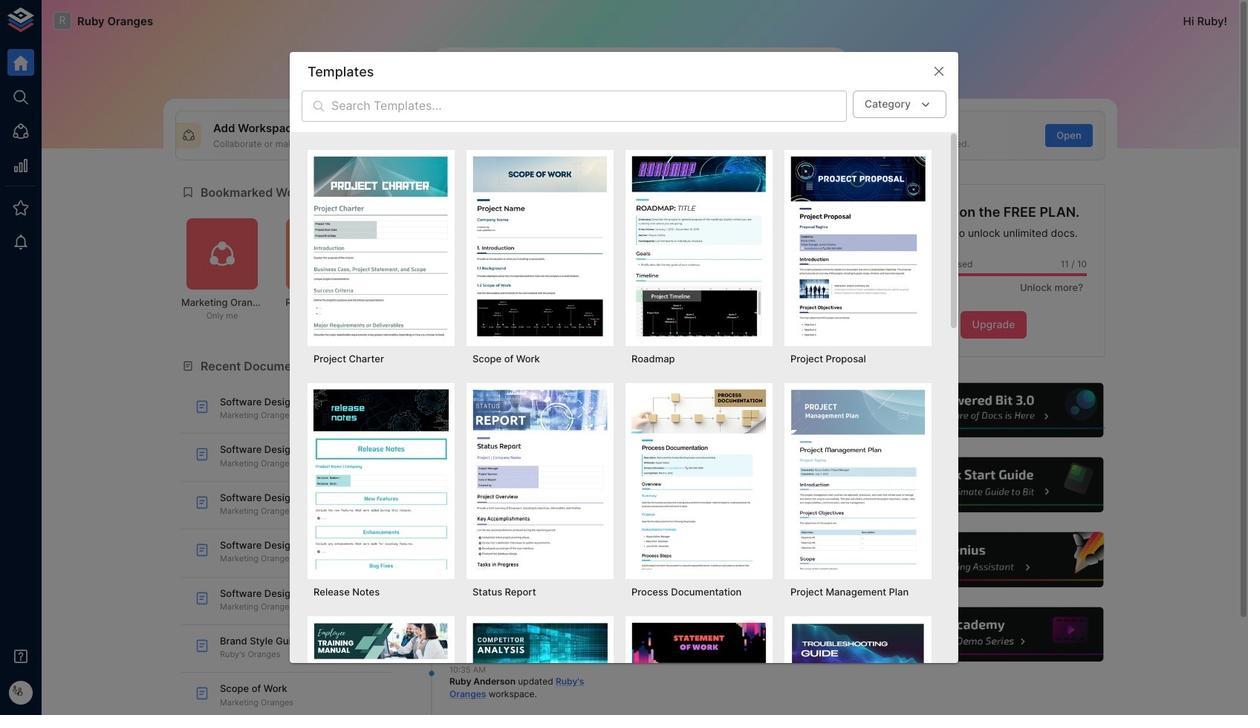 Task type: vqa. For each thing, say whether or not it's contained in the screenshot.
Project Charter image
yes



Task type: locate. For each thing, give the bounding box(es) containing it.
project management plan image
[[791, 390, 926, 570]]

release notes image
[[314, 390, 449, 570]]

3 help image from the top
[[882, 531, 1106, 590]]

employee training manual image
[[314, 623, 449, 716]]

competitor research report image
[[473, 623, 608, 716]]

2 help image from the top
[[882, 456, 1106, 515]]

scope of work image
[[473, 156, 608, 337]]

Search Templates... text field
[[331, 91, 847, 122]]

help image
[[882, 381, 1106, 440], [882, 456, 1106, 515], [882, 531, 1106, 590], [882, 606, 1106, 665]]

dialog
[[290, 52, 959, 716]]

statement of work image
[[632, 623, 767, 716]]



Task type: describe. For each thing, give the bounding box(es) containing it.
troubleshooting guide image
[[791, 623, 926, 716]]

process documentation image
[[632, 390, 767, 570]]

status report image
[[473, 390, 608, 570]]

project proposal image
[[791, 156, 926, 337]]

1 help image from the top
[[882, 381, 1106, 440]]

project charter image
[[314, 156, 449, 337]]

4 help image from the top
[[882, 606, 1106, 665]]

roadmap image
[[632, 156, 767, 337]]



